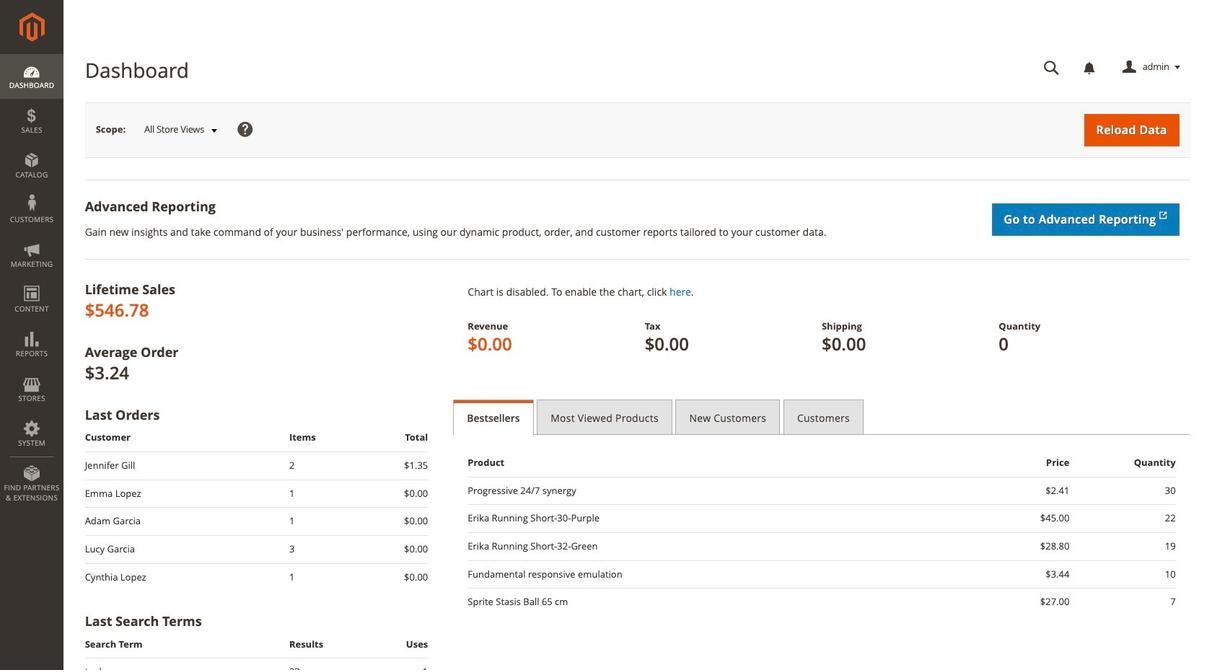 Task type: locate. For each thing, give the bounding box(es) containing it.
None text field
[[1034, 55, 1070, 80]]

tab list
[[454, 400, 1191, 435]]

menu bar
[[0, 54, 64, 510]]



Task type: describe. For each thing, give the bounding box(es) containing it.
magento admin panel image
[[19, 12, 44, 42]]



Task type: vqa. For each thing, say whether or not it's contained in the screenshot.
menu bar
yes



